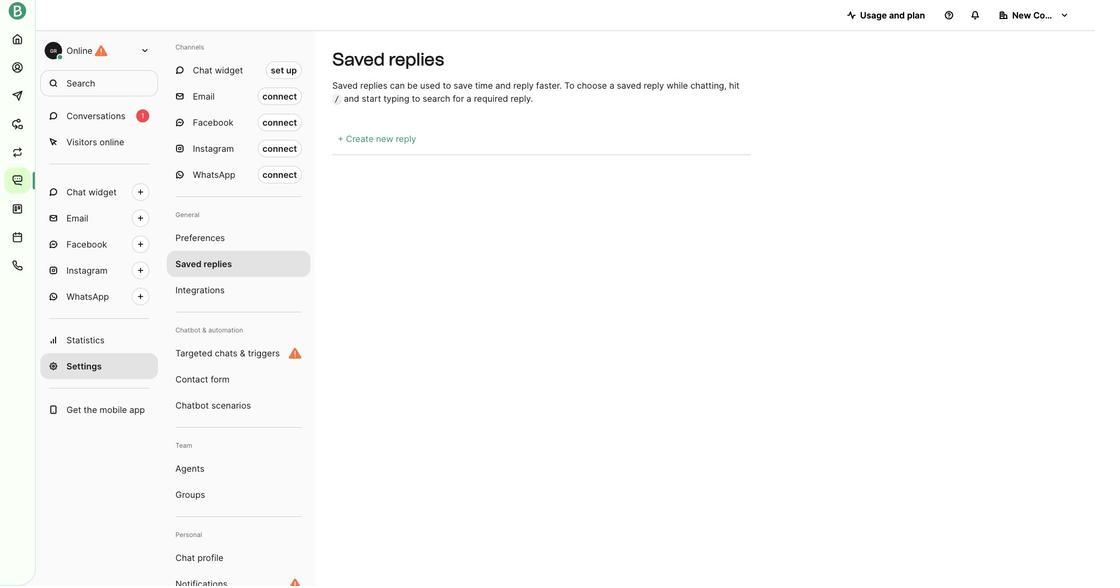 Task type: describe. For each thing, give the bounding box(es) containing it.
conversations
[[66, 111, 126, 121]]

2 vertical spatial replies
[[204, 259, 232, 270]]

statistics
[[66, 335, 105, 346]]

2 reply from the left
[[644, 80, 664, 91]]

search link
[[40, 70, 158, 96]]

0 vertical spatial widget
[[215, 65, 243, 76]]

2 vertical spatial chat
[[175, 553, 195, 564]]

connect for facebook
[[262, 117, 297, 128]]

connect for instagram
[[262, 143, 297, 154]]

1 horizontal spatial facebook
[[193, 117, 233, 128]]

profile
[[197, 553, 223, 564]]

0 horizontal spatial saved replies
[[175, 259, 232, 270]]

saved replies can be used to save time and reply faster. to choose a saved reply while chatting, hit / and start typing to search for a required reply.
[[332, 80, 740, 104]]

2 horizontal spatial replies
[[389, 49, 444, 70]]

settings link
[[40, 354, 158, 380]]

required
[[474, 93, 508, 104]]

search
[[66, 78, 95, 89]]

groups
[[175, 490, 205, 501]]

targeted
[[175, 348, 212, 359]]

targeted chats & triggers link
[[167, 341, 311, 367]]

company
[[1033, 10, 1074, 21]]

preferences
[[175, 233, 225, 244]]

integrations
[[175, 285, 225, 296]]

new
[[1012, 10, 1031, 21]]

can
[[390, 80, 405, 91]]

plan
[[907, 10, 925, 21]]

1 vertical spatial chat
[[66, 187, 86, 198]]

to
[[564, 80, 575, 91]]

search
[[423, 93, 450, 104]]

get the mobile app link
[[40, 397, 158, 423]]

chatbot & automation
[[175, 326, 243, 335]]

faster.
[[536, 80, 562, 91]]

replies inside the saved replies can be used to save time and reply faster. to choose a saved reply while chatting, hit / and start typing to search for a required reply.
[[360, 80, 388, 91]]

0 vertical spatial email
[[193, 91, 215, 102]]

choose
[[577, 80, 607, 91]]

for
[[453, 93, 464, 104]]

visitors online link
[[40, 129, 158, 155]]

team
[[175, 442, 192, 450]]

personal
[[175, 531, 202, 539]]

get the mobile app
[[66, 405, 145, 416]]

connect for whatsapp
[[262, 169, 297, 180]]

be
[[407, 80, 418, 91]]

agents
[[175, 464, 204, 475]]

0 vertical spatial instagram
[[193, 143, 234, 154]]

hit
[[729, 80, 740, 91]]

statistics link
[[40, 327, 158, 354]]

usage and plan
[[860, 10, 925, 21]]

online
[[66, 45, 93, 56]]

saved inside the saved replies can be used to save time and reply faster. to choose a saved reply while chatting, hit / and start typing to search for a required reply.
[[332, 80, 358, 91]]

0 horizontal spatial instagram
[[66, 265, 108, 276]]

email link
[[40, 205, 158, 232]]

1 reply from the left
[[513, 80, 534, 91]]

automation
[[208, 326, 243, 335]]

save
[[454, 80, 473, 91]]

1 vertical spatial email
[[66, 213, 88, 224]]

chatting,
[[690, 80, 727, 91]]

whatsapp link
[[40, 284, 158, 310]]

get
[[66, 405, 81, 416]]

facebook inside facebook 'link'
[[66, 239, 107, 250]]

chatbot for chatbot & automation
[[175, 326, 201, 335]]

form
[[211, 374, 230, 385]]

reply.
[[511, 93, 533, 104]]

saved
[[617, 80, 641, 91]]



Task type: locate. For each thing, give the bounding box(es) containing it.
to left save
[[443, 80, 451, 91]]

+ Create new reply text field
[[332, 127, 751, 150]]

chat widget
[[193, 65, 243, 76], [66, 187, 117, 198]]

1 vertical spatial facebook
[[66, 239, 107, 250]]

0 vertical spatial saved replies
[[332, 49, 444, 70]]

saved replies link
[[167, 251, 311, 277]]

0 horizontal spatial widget
[[88, 187, 117, 198]]

chat widget down "channels"
[[193, 65, 243, 76]]

chat widget link
[[40, 179, 158, 205]]

replies up be
[[389, 49, 444, 70]]

1 vertical spatial and
[[495, 80, 511, 91]]

1 horizontal spatial whatsapp
[[193, 169, 235, 180]]

usage and plan button
[[838, 4, 934, 26]]

2 horizontal spatial and
[[889, 10, 905, 21]]

to
[[443, 80, 451, 91], [412, 93, 420, 104]]

0 vertical spatial and
[[889, 10, 905, 21]]

a left saved
[[609, 80, 614, 91]]

saved up "integrations"
[[175, 259, 201, 270]]

whatsapp
[[193, 169, 235, 180], [66, 291, 109, 302]]

reply left while
[[644, 80, 664, 91]]

chat profile
[[175, 553, 223, 564]]

settings
[[66, 361, 102, 372]]

whatsapp up general
[[193, 169, 235, 180]]

0 horizontal spatial chat widget
[[66, 187, 117, 198]]

1 vertical spatial replies
[[360, 80, 388, 91]]

whatsapp down instagram link
[[66, 291, 109, 302]]

4 connect from the top
[[262, 169, 297, 180]]

1 horizontal spatial saved replies
[[332, 49, 444, 70]]

chatbot up "targeted"
[[175, 326, 201, 335]]

email
[[193, 91, 215, 102], [66, 213, 88, 224]]

instagram link
[[40, 258, 158, 284]]

facebook
[[193, 117, 233, 128], [66, 239, 107, 250]]

email up facebook 'link'
[[66, 213, 88, 224]]

chatbot scenarios link
[[167, 393, 311, 419]]

up
[[286, 65, 297, 76]]

chat widget up the email link
[[66, 187, 117, 198]]

0 horizontal spatial &
[[202, 326, 207, 335]]

set up
[[271, 65, 297, 76]]

chatbot
[[175, 326, 201, 335], [175, 400, 209, 411]]

1 horizontal spatial reply
[[644, 80, 664, 91]]

0 vertical spatial to
[[443, 80, 451, 91]]

new company
[[1012, 10, 1074, 21]]

scenarios
[[211, 400, 251, 411]]

0 vertical spatial facebook
[[193, 117, 233, 128]]

online
[[100, 137, 124, 148]]

channels
[[175, 43, 204, 51]]

0 horizontal spatial to
[[412, 93, 420, 104]]

widget left the set
[[215, 65, 243, 76]]

new company button
[[990, 4, 1078, 26]]

1 vertical spatial chat widget
[[66, 187, 117, 198]]

usage
[[860, 10, 887, 21]]

chatbot for chatbot scenarios
[[175, 400, 209, 411]]

preferences link
[[167, 225, 311, 251]]

a
[[609, 80, 614, 91], [467, 93, 471, 104]]

start
[[362, 93, 381, 104]]

replies up start
[[360, 80, 388, 91]]

0 horizontal spatial replies
[[204, 259, 232, 270]]

saved up the /
[[332, 80, 358, 91]]

0 vertical spatial chat
[[193, 65, 212, 76]]

0 horizontal spatial facebook
[[66, 239, 107, 250]]

a right for on the top left of the page
[[467, 93, 471, 104]]

1 horizontal spatial chat widget
[[193, 65, 243, 76]]

and up required
[[495, 80, 511, 91]]

1 vertical spatial &
[[240, 348, 245, 359]]

gr
[[50, 48, 57, 54]]

/
[[335, 95, 339, 104]]

2 vertical spatial saved
[[175, 259, 201, 270]]

saved replies
[[332, 49, 444, 70], [175, 259, 232, 270]]

saved
[[332, 49, 385, 70], [332, 80, 358, 91], [175, 259, 201, 270]]

and right the /
[[344, 93, 359, 104]]

1 horizontal spatial &
[[240, 348, 245, 359]]

& left automation
[[202, 326, 207, 335]]

0 vertical spatial a
[[609, 80, 614, 91]]

2 chatbot from the top
[[175, 400, 209, 411]]

agents link
[[167, 456, 311, 482]]

1 chatbot from the top
[[175, 326, 201, 335]]

0 horizontal spatial whatsapp
[[66, 291, 109, 302]]

saved up start
[[332, 49, 385, 70]]

set
[[271, 65, 284, 76]]

integrations link
[[167, 277, 311, 303]]

chats
[[215, 348, 237, 359]]

replies down the preferences
[[204, 259, 232, 270]]

general
[[175, 211, 199, 219]]

1 horizontal spatial and
[[495, 80, 511, 91]]

1 vertical spatial to
[[412, 93, 420, 104]]

1 vertical spatial instagram
[[66, 265, 108, 276]]

1 horizontal spatial to
[[443, 80, 451, 91]]

visitors
[[66, 137, 97, 148]]

visitors online
[[66, 137, 124, 148]]

the
[[84, 405, 97, 416]]

email down "channels"
[[193, 91, 215, 102]]

saved replies up can
[[332, 49, 444, 70]]

and inside button
[[889, 10, 905, 21]]

instagram
[[193, 143, 234, 154], [66, 265, 108, 276]]

mobile
[[100, 405, 127, 416]]

1 vertical spatial saved
[[332, 80, 358, 91]]

typing
[[384, 93, 409, 104]]

contact form link
[[167, 367, 311, 393]]

app
[[129, 405, 145, 416]]

chat profile link
[[167, 545, 311, 572]]

chatbot down contact
[[175, 400, 209, 411]]

1 horizontal spatial a
[[609, 80, 614, 91]]

reply
[[513, 80, 534, 91], [644, 80, 664, 91]]

3 connect from the top
[[262, 143, 297, 154]]

contact form
[[175, 374, 230, 385]]

reply up 'reply.'
[[513, 80, 534, 91]]

chatbot scenarios
[[175, 400, 251, 411]]

and left plan
[[889, 10, 905, 21]]

& right chats
[[240, 348, 245, 359]]

to down be
[[412, 93, 420, 104]]

1 horizontal spatial widget
[[215, 65, 243, 76]]

2 vertical spatial and
[[344, 93, 359, 104]]

facebook link
[[40, 232, 158, 258]]

used
[[420, 80, 440, 91]]

time
[[475, 80, 493, 91]]

1 vertical spatial a
[[467, 93, 471, 104]]

0 horizontal spatial reply
[[513, 80, 534, 91]]

and
[[889, 10, 905, 21], [495, 80, 511, 91], [344, 93, 359, 104]]

0 vertical spatial &
[[202, 326, 207, 335]]

targeted chats & triggers
[[175, 348, 280, 359]]

widget up the email link
[[88, 187, 117, 198]]

1 vertical spatial chatbot
[[175, 400, 209, 411]]

0 horizontal spatial and
[[344, 93, 359, 104]]

0 vertical spatial chat widget
[[193, 65, 243, 76]]

contact
[[175, 374, 208, 385]]

1 vertical spatial widget
[[88, 187, 117, 198]]

2 connect from the top
[[262, 117, 297, 128]]

0 vertical spatial saved
[[332, 49, 385, 70]]

chat down "channels"
[[193, 65, 212, 76]]

chat down "personal"
[[175, 553, 195, 564]]

0 horizontal spatial email
[[66, 213, 88, 224]]

saved replies down the preferences
[[175, 259, 232, 270]]

groups link
[[167, 482, 311, 508]]

while
[[667, 80, 688, 91]]

0 vertical spatial replies
[[389, 49, 444, 70]]

1 vertical spatial saved replies
[[175, 259, 232, 270]]

connect for email
[[262, 91, 297, 102]]

0 horizontal spatial a
[[467, 93, 471, 104]]

1
[[141, 112, 144, 120]]

1 horizontal spatial instagram
[[193, 143, 234, 154]]

triggers
[[248, 348, 280, 359]]

1 horizontal spatial email
[[193, 91, 215, 102]]

1 connect from the top
[[262, 91, 297, 102]]

1 vertical spatial whatsapp
[[66, 291, 109, 302]]

0 vertical spatial whatsapp
[[193, 169, 235, 180]]

1 horizontal spatial replies
[[360, 80, 388, 91]]

&
[[202, 326, 207, 335], [240, 348, 245, 359]]

replies
[[389, 49, 444, 70], [360, 80, 388, 91], [204, 259, 232, 270]]

chat up the email link
[[66, 187, 86, 198]]

0 vertical spatial chatbot
[[175, 326, 201, 335]]

connect
[[262, 91, 297, 102], [262, 117, 297, 128], [262, 143, 297, 154], [262, 169, 297, 180]]



Task type: vqa. For each thing, say whether or not it's contained in the screenshot.
"website"
no



